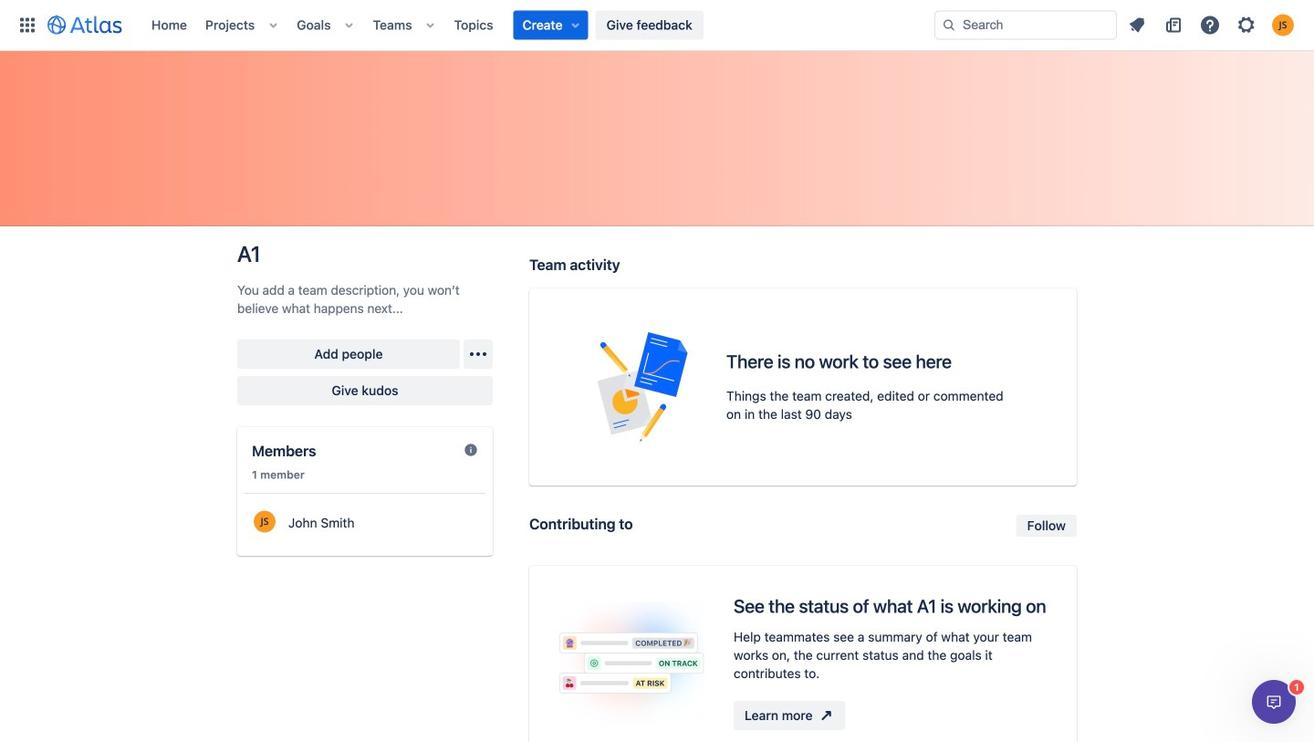 Task type: describe. For each thing, give the bounding box(es) containing it.
settings image
[[1236, 14, 1258, 36]]

switch to... image
[[16, 14, 38, 36]]

top element
[[11, 0, 935, 51]]



Task type: locate. For each thing, give the bounding box(es) containing it.
dialog
[[1252, 680, 1296, 724]]

None search field
[[935, 10, 1117, 40]]

help image
[[1199, 14, 1221, 36]]

notifications image
[[1126, 14, 1148, 36]]

actions image
[[467, 343, 489, 365]]

search image
[[942, 18, 957, 32]]

banner
[[0, 0, 1314, 51]]

account image
[[1272, 14, 1294, 36]]

Search field
[[935, 10, 1117, 40]]



Task type: vqa. For each thing, say whether or not it's contained in the screenshot.
Switch to... 'image'
yes



